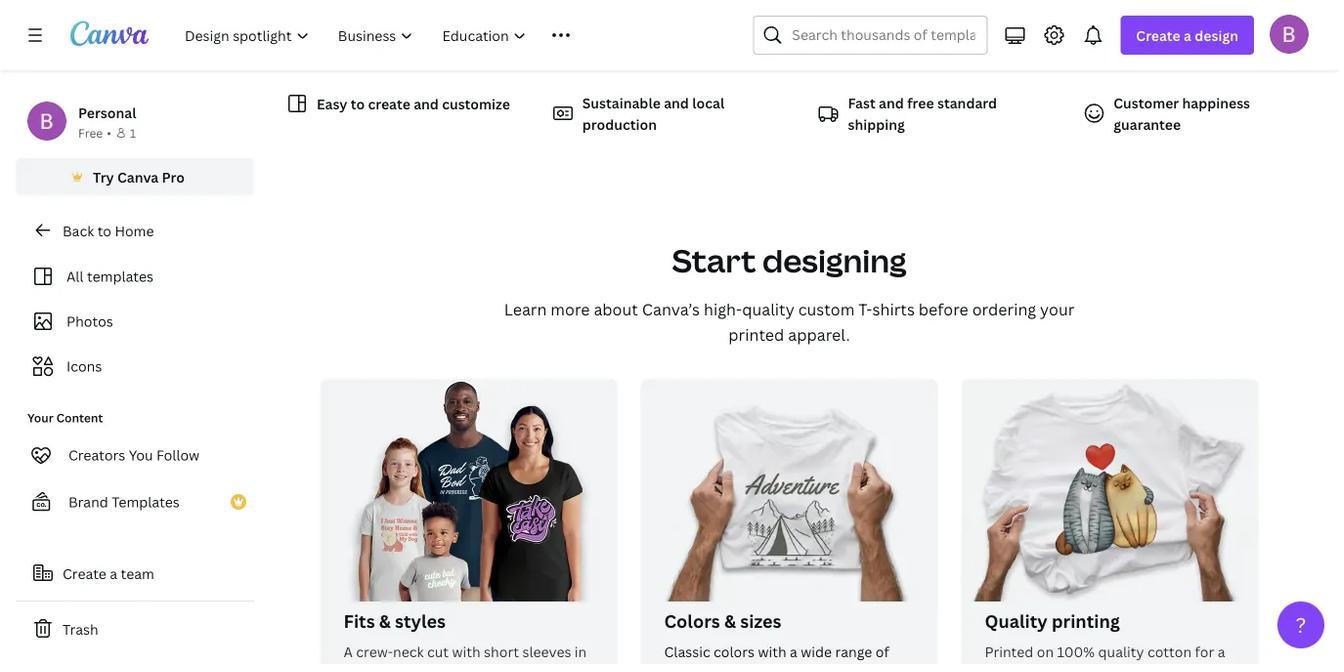 Task type: vqa. For each thing, say whether or not it's contained in the screenshot.


Task type: describe. For each thing, give the bounding box(es) containing it.
family.
[[790, 664, 833, 665]]

a inside "button"
[[110, 565, 117, 583]]

youth
[[466, 664, 505, 665]]

all templates link
[[27, 258, 242, 295]]

ordering
[[972, 299, 1036, 320]]

a
[[344, 643, 353, 661]]

back to home link
[[16, 211, 254, 250]]

with inside fits & styles a crew-neck cut with short sleeves in adult, toddler and youth fits.
[[452, 643, 481, 661]]

vibrant
[[985, 664, 1032, 665]]

printed
[[729, 325, 784, 346]]

brand
[[68, 493, 108, 512]]

icons link
[[27, 348, 242, 385]]

create a team
[[63, 565, 154, 583]]

& for colors
[[724, 610, 736, 634]]

bob builder image
[[1270, 14, 1309, 54]]

create
[[368, 94, 410, 113]]

sustainable
[[582, 93, 661, 112]]

•
[[107, 125, 111, 141]]

customize
[[442, 94, 510, 113]]

fits.
[[508, 664, 533, 665]]

fits & styles a crew-neck cut with short sleeves in adult, toddler and youth fits.
[[344, 610, 587, 665]]

colors & sizes image
[[641, 379, 938, 602]]

wide
[[801, 643, 832, 661]]

sustainable and local production
[[582, 93, 725, 133]]

fits & styles image
[[320, 379, 617, 602]]

templates
[[112, 493, 180, 512]]

free •
[[78, 125, 111, 141]]

trash link
[[16, 610, 254, 649]]

cotton
[[1148, 643, 1192, 661]]

sleeves
[[522, 643, 571, 661]]

to for easy
[[351, 94, 365, 113]]

quality for more
[[742, 299, 795, 320]]

learn more about canva's high-quality custom t-shirts before ordering your printed apparel.
[[504, 299, 1075, 346]]

fast and free standard shipping
[[848, 93, 997, 133]]

customer happiness guarantee
[[1114, 93, 1251, 133]]

personal
[[78, 103, 136, 122]]

comfort.
[[1152, 664, 1209, 665]]

photos link
[[27, 303, 242, 340]]

printed
[[985, 643, 1034, 661]]

content
[[56, 410, 103, 426]]

pro
[[162, 168, 185, 186]]

creators
[[68, 446, 125, 465]]

quality for printing
[[1098, 643, 1144, 661]]

apparel.
[[788, 325, 850, 346]]

and inside sustainable and local production
[[664, 93, 689, 112]]

production
[[582, 115, 657, 133]]

the
[[722, 664, 744, 665]]

1
[[130, 125, 136, 141]]

finish
[[1036, 664, 1072, 665]]

? button
[[1278, 602, 1325, 649]]

learn
[[504, 299, 547, 320]]

printing
[[1052, 610, 1120, 634]]

canva's
[[642, 299, 700, 320]]

more
[[551, 299, 590, 320]]

short
[[484, 643, 519, 661]]

whole
[[747, 664, 787, 665]]

a inside colors & sizes classic colors with a wide range of sizes for the whole family.
[[790, 643, 798, 661]]

high-
[[704, 299, 742, 320]]

create for create a team
[[63, 565, 106, 583]]

and inside fits & styles a crew-neck cut with short sleeves in adult, toddler and youth fits.
[[438, 664, 463, 665]]

try canva pro
[[93, 168, 185, 186]]

your
[[27, 410, 54, 426]]

colors & sizes classic colors with a wide range of sizes for the whole family.
[[664, 610, 889, 665]]

free
[[78, 125, 103, 141]]

you
[[129, 446, 153, 465]]

for inside "quality printing printed on 100% quality cotton for a vibrant finish and all-day comfort."
[[1195, 643, 1215, 661]]

brand templates link
[[16, 483, 254, 522]]

icons
[[66, 357, 102, 376]]

shirts
[[873, 299, 915, 320]]

fast
[[848, 93, 876, 112]]

all
[[66, 267, 84, 286]]

design
[[1195, 26, 1239, 44]]

adult,
[[344, 664, 382, 665]]

with inside colors & sizes classic colors with a wide range of sizes for the whole family.
[[758, 643, 787, 661]]

on
[[1037, 643, 1054, 661]]



Task type: locate. For each thing, give the bounding box(es) containing it.
with
[[452, 643, 481, 661], [758, 643, 787, 661]]

a left design
[[1184, 26, 1192, 44]]

home
[[115, 221, 154, 240]]

create a design button
[[1121, 16, 1254, 55]]

1 vertical spatial to
[[97, 221, 111, 240]]

create a design
[[1136, 26, 1239, 44]]

toddler
[[385, 664, 435, 665]]

quality up printed
[[742, 299, 795, 320]]

standard
[[937, 93, 997, 112]]

a right cotton
[[1218, 643, 1226, 661]]

1 & from the left
[[379, 610, 391, 634]]

quality up all-
[[1098, 643, 1144, 661]]

and right create
[[414, 94, 439, 113]]

your
[[1040, 299, 1075, 320]]

quality printing printed on 100% quality cotton for a vibrant finish and all-day comfort.
[[985, 610, 1226, 665]]

range
[[835, 643, 872, 661]]

t-
[[859, 299, 873, 320]]

start designing
[[672, 240, 907, 282]]

and inside 'fast and free standard shipping'
[[879, 93, 904, 112]]

create inside "button"
[[63, 565, 106, 583]]

custom
[[798, 299, 855, 320]]

0 vertical spatial to
[[351, 94, 365, 113]]

& right fits
[[379, 610, 391, 634]]

designing
[[763, 240, 907, 282]]

0 vertical spatial for
[[1195, 643, 1215, 661]]

with up the whole
[[758, 643, 787, 661]]

templates
[[87, 267, 153, 286]]

guarantee
[[1114, 115, 1181, 133]]

a
[[1184, 26, 1192, 44], [110, 565, 117, 583], [790, 643, 798, 661], [1218, 643, 1226, 661]]

quality inside "quality printing printed on 100% quality cotton for a vibrant finish and all-day comfort."
[[1098, 643, 1144, 661]]

a inside dropdown button
[[1184, 26, 1192, 44]]

fits
[[344, 610, 375, 634]]

easy to create and customize
[[317, 94, 510, 113]]

easy
[[317, 94, 347, 113]]

1 horizontal spatial quality
[[1098, 643, 1144, 661]]

0 horizontal spatial to
[[97, 221, 111, 240]]

sizes up colors
[[740, 610, 782, 634]]

of
[[876, 643, 889, 661]]

1 horizontal spatial &
[[724, 610, 736, 634]]

in
[[575, 643, 587, 661]]

styles
[[395, 610, 446, 634]]

about
[[594, 299, 638, 320]]

local
[[692, 93, 725, 112]]

?
[[1296, 612, 1307, 639]]

create a team button
[[16, 554, 254, 593]]

top level navigation element
[[172, 16, 706, 55], [172, 16, 706, 55]]

create
[[1136, 26, 1181, 44], [63, 565, 106, 583]]

cut
[[427, 643, 449, 661]]

to for back
[[97, 221, 111, 240]]

day
[[1124, 664, 1148, 665]]

0 horizontal spatial &
[[379, 610, 391, 634]]

with up the youth
[[452, 643, 481, 661]]

to right easy
[[351, 94, 365, 113]]

before
[[919, 299, 969, 320]]

and inside "quality printing printed on 100% quality cotton for a vibrant finish and all-day comfort."
[[1075, 664, 1100, 665]]

colors
[[714, 643, 755, 661]]

Search search field
[[792, 17, 975, 54]]

0 horizontal spatial create
[[63, 565, 106, 583]]

back to home
[[63, 221, 154, 240]]

creators you follow link
[[16, 436, 254, 475]]

and down cut
[[438, 664, 463, 665]]

& inside fits & styles a crew-neck cut with short sleeves in adult, toddler and youth fits.
[[379, 610, 391, 634]]

quality inside the learn more about canva's high-quality custom t-shirts before ordering your printed apparel.
[[742, 299, 795, 320]]

0 horizontal spatial quality
[[742, 299, 795, 320]]

create left team
[[63, 565, 106, 583]]

0 vertical spatial quality
[[742, 299, 795, 320]]

a left team
[[110, 565, 117, 583]]

1 vertical spatial create
[[63, 565, 106, 583]]

1 vertical spatial sizes
[[664, 664, 696, 665]]

create for create a design
[[1136, 26, 1181, 44]]

photos
[[66, 312, 113, 331]]

trash
[[63, 620, 98, 639]]

1 vertical spatial for
[[699, 664, 718, 665]]

for inside colors & sizes classic colors with a wide range of sizes for the whole family.
[[699, 664, 718, 665]]

canva
[[117, 168, 159, 186]]

create inside dropdown button
[[1136, 26, 1181, 44]]

start
[[672, 240, 756, 282]]

0 horizontal spatial for
[[699, 664, 718, 665]]

& up colors
[[724, 610, 736, 634]]

1 horizontal spatial for
[[1195, 643, 1215, 661]]

brand templates
[[68, 493, 180, 512]]

& for fits
[[379, 610, 391, 634]]

quality
[[742, 299, 795, 320], [1098, 643, 1144, 661]]

quality
[[985, 610, 1048, 634]]

try canva pro button
[[16, 158, 254, 196]]

crew-
[[356, 643, 393, 661]]

all-
[[1103, 664, 1124, 665]]

a up "family."
[[790, 643, 798, 661]]

to right back at the top of the page
[[97, 221, 111, 240]]

shipping
[[848, 115, 905, 133]]

colors
[[664, 610, 720, 634]]

0 vertical spatial sizes
[[740, 610, 782, 634]]

None search field
[[753, 16, 988, 55]]

1 horizontal spatial create
[[1136, 26, 1181, 44]]

try
[[93, 168, 114, 186]]

sizes
[[740, 610, 782, 634], [664, 664, 696, 665]]

&
[[379, 610, 391, 634], [724, 610, 736, 634]]

1 vertical spatial quality
[[1098, 643, 1144, 661]]

1 horizontal spatial with
[[758, 643, 787, 661]]

design, customize, and print your own t-shirt image
[[876, 0, 1309, 49]]

0 vertical spatial create
[[1136, 26, 1181, 44]]

and up shipping
[[879, 93, 904, 112]]

back
[[63, 221, 94, 240]]

neck
[[393, 643, 424, 661]]

& inside colors & sizes classic colors with a wide range of sizes for the whole family.
[[724, 610, 736, 634]]

creators you follow
[[68, 446, 200, 465]]

0 horizontal spatial with
[[452, 643, 481, 661]]

1 horizontal spatial sizes
[[740, 610, 782, 634]]

100%
[[1057, 643, 1095, 661]]

2 & from the left
[[724, 610, 736, 634]]

customer
[[1114, 93, 1179, 112]]

for left the
[[699, 664, 718, 665]]

and down 100%
[[1075, 664, 1100, 665]]

for up the comfort.
[[1195, 643, 1215, 661]]

your content
[[27, 410, 103, 426]]

create left design
[[1136, 26, 1181, 44]]

and
[[664, 93, 689, 112], [879, 93, 904, 112], [414, 94, 439, 113], [438, 664, 463, 665], [1075, 664, 1100, 665]]

1 horizontal spatial to
[[351, 94, 365, 113]]

to
[[351, 94, 365, 113], [97, 221, 111, 240]]

team
[[121, 565, 154, 583]]

sizes down classic
[[664, 664, 696, 665]]

a inside "quality printing printed on 100% quality cotton for a vibrant finish and all-day comfort."
[[1218, 643, 1226, 661]]

quality printing image
[[962, 379, 1259, 602]]

all templates
[[66, 267, 153, 286]]

0 horizontal spatial sizes
[[664, 664, 696, 665]]

classic
[[664, 643, 710, 661]]

and left local
[[664, 93, 689, 112]]

1 with from the left
[[452, 643, 481, 661]]

happiness
[[1182, 93, 1251, 112]]

2 with from the left
[[758, 643, 787, 661]]

for
[[1195, 643, 1215, 661], [699, 664, 718, 665]]



